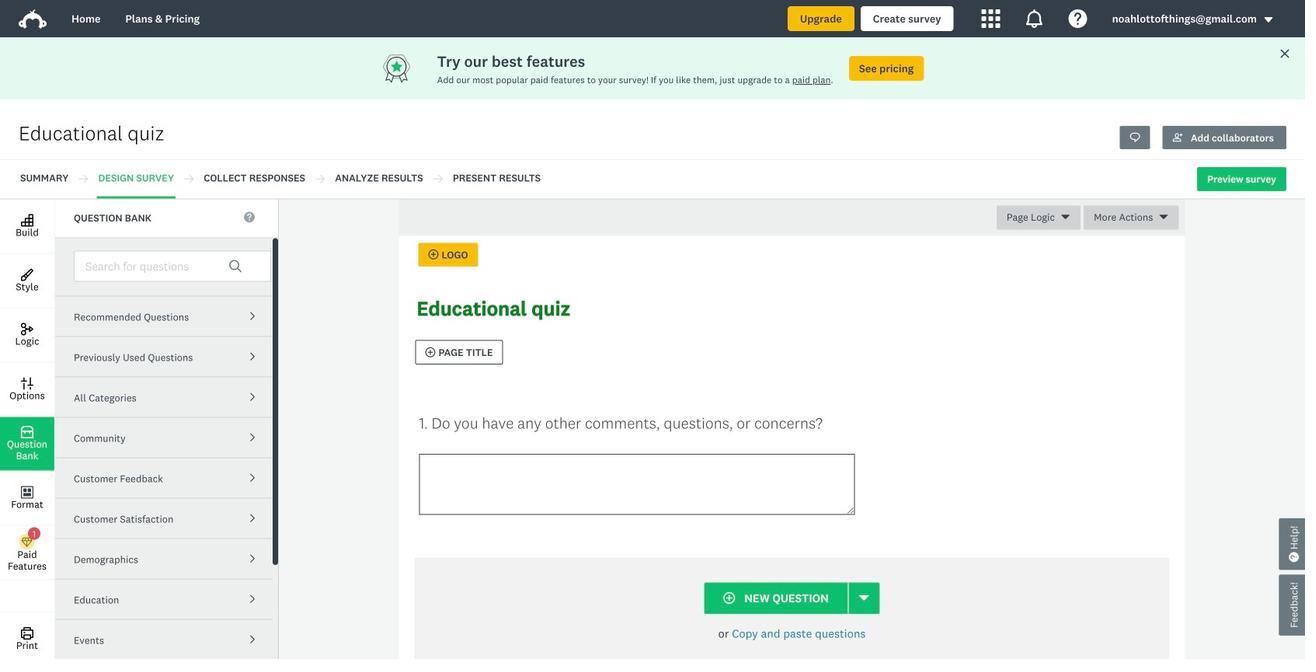Task type: locate. For each thing, give the bounding box(es) containing it.
1 horizontal spatial products icon image
[[1026, 9, 1044, 28]]

dropdown arrow image
[[1264, 14, 1275, 25]]

products icon image
[[982, 9, 1001, 28], [1026, 9, 1044, 28]]

rewards image
[[381, 53, 437, 84]]

0 horizontal spatial products icon image
[[982, 9, 1001, 28]]

None text field
[[419, 454, 855, 515]]



Task type: describe. For each thing, give the bounding box(es) containing it.
Search for questions text field
[[74, 251, 271, 282]]

2 products icon image from the left
[[1026, 9, 1044, 28]]

help icon image
[[1069, 9, 1088, 28]]

1 products icon image from the left
[[982, 9, 1001, 28]]

surveymonkey logo image
[[19, 9, 47, 29]]



